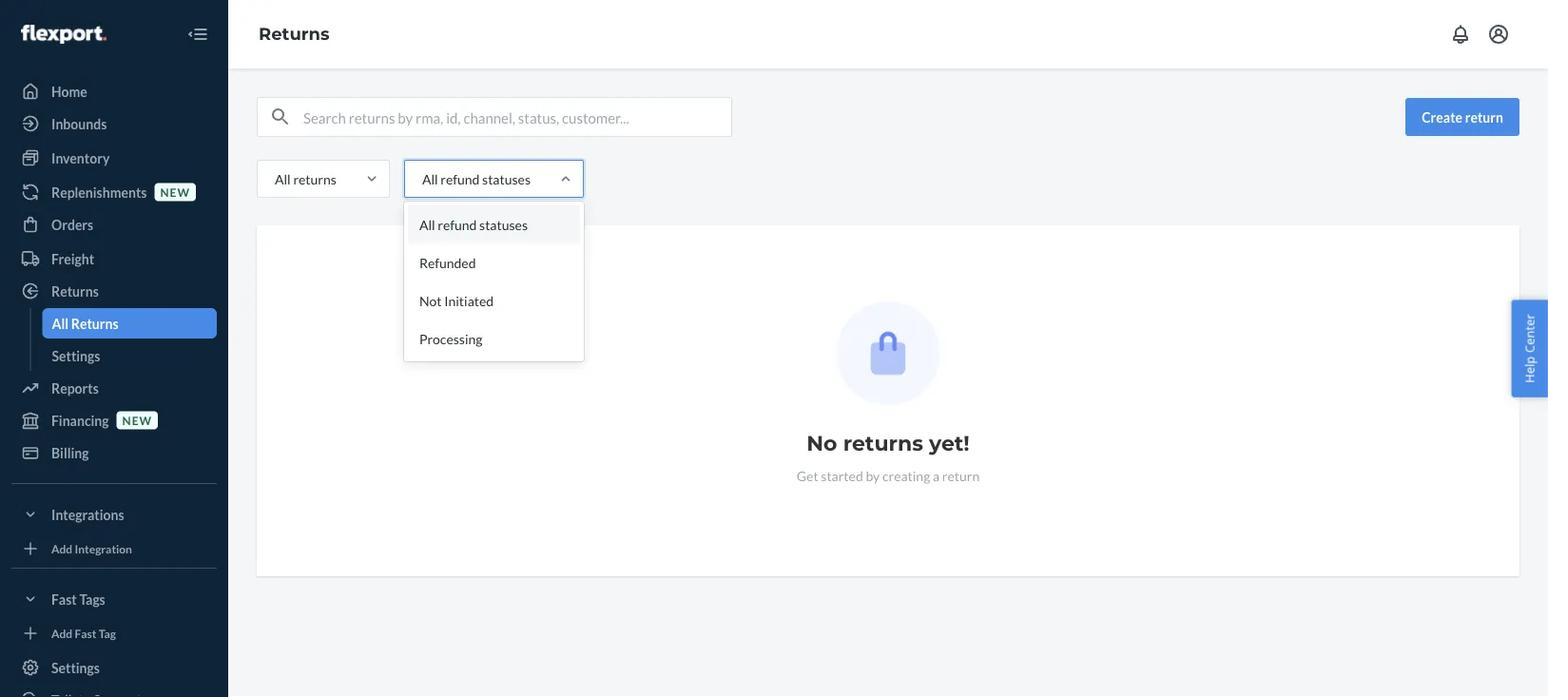 Task type: vqa. For each thing, say whether or not it's contained in the screenshot.
Book quote button
no



Task type: locate. For each thing, give the bounding box(es) containing it.
returns
[[293, 171, 337, 187], [843, 430, 924, 456]]

new up orders link
[[160, 185, 190, 199]]

all refund statuses up refunded
[[419, 216, 528, 233]]

integrations button
[[11, 499, 217, 530]]

0 horizontal spatial returns
[[293, 171, 337, 187]]

0 vertical spatial return
[[1466, 109, 1504, 125]]

home link
[[11, 76, 217, 107]]

0 vertical spatial add
[[51, 542, 72, 555]]

refund up refunded
[[438, 216, 477, 233]]

add left integration
[[51, 542, 72, 555]]

1 horizontal spatial returns link
[[259, 23, 330, 44]]

0 horizontal spatial return
[[942, 468, 980, 484]]

return inside create return button
[[1466, 109, 1504, 125]]

0 vertical spatial returns
[[293, 171, 337, 187]]

1 vertical spatial returns link
[[11, 276, 217, 306]]

1 vertical spatial new
[[122, 413, 152, 427]]

add integration link
[[11, 537, 217, 560]]

get started by creating a return
[[797, 468, 980, 484]]

1 vertical spatial returns
[[843, 430, 924, 456]]

1 vertical spatial add
[[51, 626, 72, 640]]

0 vertical spatial new
[[160, 185, 190, 199]]

1 horizontal spatial returns
[[843, 430, 924, 456]]

help
[[1521, 356, 1539, 383]]

fast tags
[[51, 591, 105, 607]]

all returns
[[275, 171, 337, 187]]

1 add from the top
[[51, 542, 72, 555]]

fast inside fast tags dropdown button
[[51, 591, 77, 607]]

settings up reports
[[52, 348, 100, 364]]

fast inside add fast tag link
[[75, 626, 96, 640]]

refund down search returns by rma, id, channel, status, customer... text box
[[441, 171, 480, 187]]

fast left tag
[[75, 626, 96, 640]]

all refund statuses
[[422, 171, 531, 187], [419, 216, 528, 233]]

1 vertical spatial settings link
[[11, 653, 217, 683]]

1 settings from the top
[[52, 348, 100, 364]]

1 vertical spatial settings
[[51, 660, 100, 676]]

settings link down 'all returns' link
[[42, 341, 217, 371]]

settings link down add fast tag link
[[11, 653, 217, 683]]

return right a
[[942, 468, 980, 484]]

fast
[[51, 591, 77, 607], [75, 626, 96, 640]]

returns link
[[259, 23, 330, 44], [11, 276, 217, 306]]

tags
[[79, 591, 105, 607]]

refund
[[441, 171, 480, 187], [438, 216, 477, 233]]

orders link
[[11, 209, 217, 240]]

initiated
[[444, 293, 494, 309]]

all refund statuses down search returns by rma, id, channel, status, customer... text box
[[422, 171, 531, 187]]

all
[[275, 171, 291, 187], [422, 171, 438, 187], [419, 216, 435, 233], [52, 315, 69, 332]]

0 horizontal spatial returns link
[[11, 276, 217, 306]]

0 vertical spatial returns link
[[259, 23, 330, 44]]

0 vertical spatial all refund statuses
[[422, 171, 531, 187]]

settings
[[52, 348, 100, 364], [51, 660, 100, 676]]

open account menu image
[[1488, 23, 1511, 46]]

by
[[866, 468, 880, 484]]

empty list image
[[837, 302, 940, 405]]

inbounds link
[[11, 108, 217, 139]]

billing
[[51, 445, 89, 461]]

freight link
[[11, 244, 217, 274]]

add down fast tags
[[51, 626, 72, 640]]

all returns
[[52, 315, 118, 332]]

0 vertical spatial settings
[[52, 348, 100, 364]]

returns for all
[[293, 171, 337, 187]]

creating
[[883, 468, 931, 484]]

fast left tags
[[51, 591, 77, 607]]

settings link
[[42, 341, 217, 371], [11, 653, 217, 683]]

1 horizontal spatial return
[[1466, 109, 1504, 125]]

orders
[[51, 216, 93, 233]]

1 vertical spatial return
[[942, 468, 980, 484]]

statuses down search returns by rma, id, channel, status, customer... text box
[[482, 171, 531, 187]]

new for financing
[[122, 413, 152, 427]]

not
[[419, 293, 442, 309]]

reports
[[51, 380, 99, 396]]

0 horizontal spatial new
[[122, 413, 152, 427]]

returns
[[259, 23, 330, 44], [51, 283, 99, 299], [71, 315, 118, 332]]

new down reports link
[[122, 413, 152, 427]]

add
[[51, 542, 72, 555], [51, 626, 72, 640]]

2 add from the top
[[51, 626, 72, 640]]

get
[[797, 468, 819, 484]]

create
[[1422, 109, 1463, 125]]

financing
[[51, 412, 109, 429]]

return right create
[[1466, 109, 1504, 125]]

1 vertical spatial fast
[[75, 626, 96, 640]]

settings down add fast tag
[[51, 660, 100, 676]]

1 vertical spatial refund
[[438, 216, 477, 233]]

inventory
[[51, 150, 110, 166]]

return
[[1466, 109, 1504, 125], [942, 468, 980, 484]]

replenishments
[[51, 184, 147, 200]]

0 vertical spatial fast
[[51, 591, 77, 607]]

statuses
[[482, 171, 531, 187], [479, 216, 528, 233]]

1 vertical spatial returns
[[51, 283, 99, 299]]

1 horizontal spatial new
[[160, 185, 190, 199]]

add integration
[[51, 542, 132, 555]]

new
[[160, 185, 190, 199], [122, 413, 152, 427]]

statuses up initiated
[[479, 216, 528, 233]]

2 settings from the top
[[51, 660, 100, 676]]

add for add integration
[[51, 542, 72, 555]]



Task type: describe. For each thing, give the bounding box(es) containing it.
fast tags button
[[11, 584, 217, 614]]

Search returns by rma, id, channel, status, customer... text field
[[303, 98, 732, 136]]

inbounds
[[51, 116, 107, 132]]

no
[[807, 430, 838, 456]]

add for add fast tag
[[51, 626, 72, 640]]

2 vertical spatial returns
[[71, 315, 118, 332]]

yet!
[[929, 430, 970, 456]]

new for replenishments
[[160, 185, 190, 199]]

freight
[[51, 251, 94, 267]]

create return
[[1422, 109, 1504, 125]]

center
[[1521, 314, 1539, 353]]

integrations
[[51, 507, 124, 523]]

0 vertical spatial returns
[[259, 23, 330, 44]]

reports link
[[11, 373, 217, 403]]

refunded
[[419, 254, 476, 271]]

open notifications image
[[1450, 23, 1473, 46]]

a
[[933, 468, 940, 484]]

0 vertical spatial settings link
[[42, 341, 217, 371]]

0 vertical spatial refund
[[441, 171, 480, 187]]

add fast tag
[[51, 626, 116, 640]]

inventory link
[[11, 143, 217, 173]]

close navigation image
[[186, 23, 209, 46]]

flexport logo image
[[21, 25, 106, 44]]

1 vertical spatial all refund statuses
[[419, 216, 528, 233]]

1 vertical spatial statuses
[[479, 216, 528, 233]]

all returns link
[[42, 308, 217, 339]]

billing link
[[11, 438, 217, 468]]

create return button
[[1406, 98, 1520, 136]]

no returns yet!
[[807, 430, 970, 456]]

home
[[51, 83, 87, 99]]

add fast tag link
[[11, 622, 217, 645]]

not initiated
[[419, 293, 494, 309]]

returns for no
[[843, 430, 924, 456]]

integration
[[75, 542, 132, 555]]

processing
[[419, 331, 483, 347]]

help center
[[1521, 314, 1539, 383]]

tag
[[99, 626, 116, 640]]

0 vertical spatial statuses
[[482, 171, 531, 187]]

started
[[821, 468, 863, 484]]

help center button
[[1512, 300, 1549, 397]]



